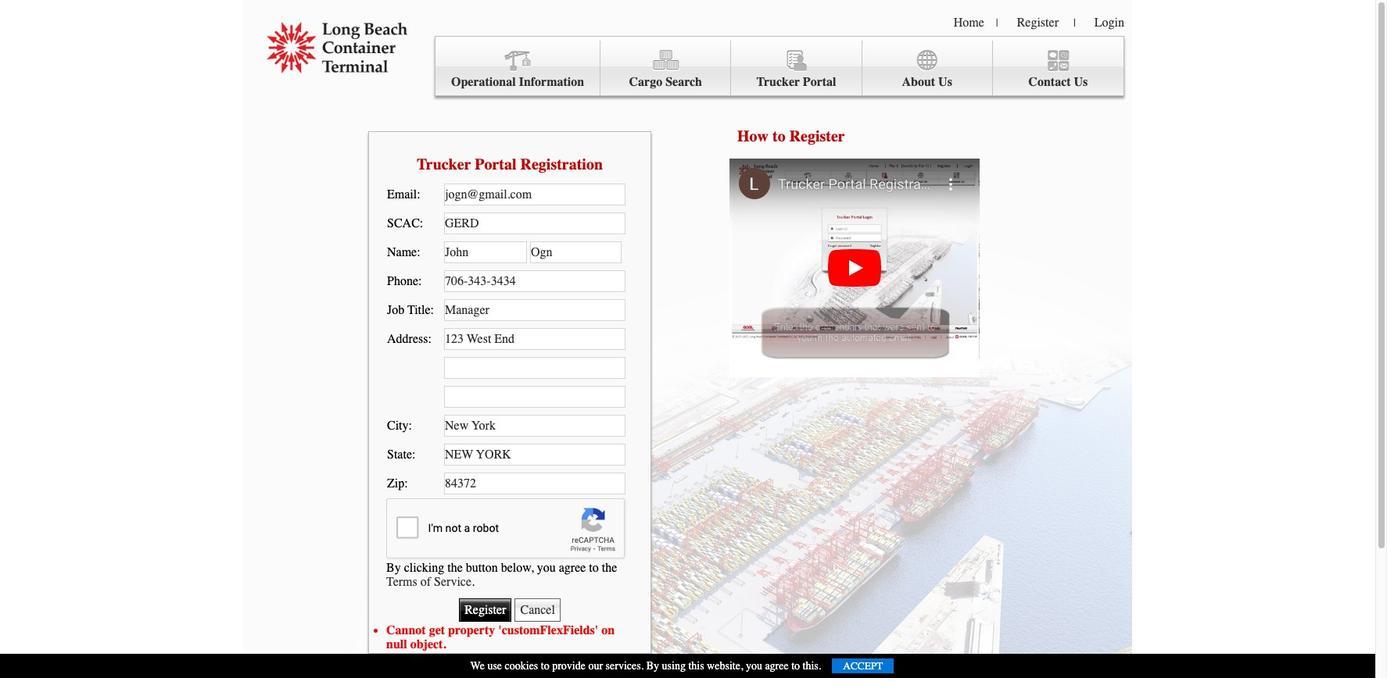 Task type: describe. For each thing, give the bounding box(es) containing it.
: for zip :
[[404, 477, 408, 491]]

phone :
[[387, 274, 422, 288]]

clicking
[[404, 561, 444, 576]]

by inside by clicking the button below, you agree to the terms of service .
[[386, 561, 401, 576]]

login
[[1095, 16, 1124, 30]]

.
[[472, 576, 475, 590]]

this.
[[803, 660, 821, 673]]

by clicking the button below, you agree to the terms of service .
[[386, 561, 617, 590]]

phone
[[387, 274, 418, 288]]

: for state :
[[412, 448, 416, 462]]

title
[[407, 303, 431, 317]]

1 | from the left
[[996, 16, 998, 30]]

this
[[688, 660, 704, 673]]

operational information link
[[436, 41, 601, 96]]

: for city :
[[409, 419, 412, 433]]

login link
[[1095, 16, 1124, 30]]

get
[[429, 624, 445, 638]]

cannot get property 'customflexfields' on null object.
[[386, 624, 615, 652]]

: right job
[[431, 303, 434, 317]]

below,
[[501, 561, 534, 576]]

our
[[588, 660, 603, 673]]

City text field
[[444, 415, 626, 437]]

null
[[386, 638, 407, 652]]

we use cookies to provide our services. by using this website, you agree to this.
[[470, 660, 821, 673]]

contact us
[[1029, 75, 1088, 89]]

email :
[[387, 187, 420, 201]]

Job Title text field
[[444, 299, 626, 321]]

to inside by clicking the button below, you agree to the terms of service .
[[589, 561, 599, 576]]

Name text field
[[444, 241, 527, 263]]

registration
[[520, 156, 603, 174]]

: for phone :
[[418, 274, 422, 288]]

1 vertical spatial you
[[746, 660, 762, 673]]

cannot
[[386, 624, 426, 638]]

State text field
[[444, 444, 626, 466]]

property
[[448, 624, 495, 638]]

cancel button
[[515, 599, 561, 622]]

cargo
[[629, 75, 662, 89]]

zip
[[387, 477, 404, 491]]

address
[[387, 332, 428, 346]]

: for address :
[[428, 332, 432, 346]]

us for about us
[[938, 75, 952, 89]]

operational
[[451, 75, 516, 89]]

of
[[421, 576, 431, 590]]

menu bar containing operational information
[[435, 36, 1124, 96]]

search
[[666, 75, 702, 89]]

about us link
[[862, 41, 993, 96]]

about
[[902, 75, 935, 89]]

use
[[487, 660, 502, 673]]

trucker for trucker portal registration
[[417, 156, 471, 174]]

: for scac :
[[420, 216, 423, 230]]

cookies
[[505, 660, 538, 673]]

register link
[[1017, 16, 1059, 30]]

: for email :
[[417, 187, 420, 201]]

provide
[[552, 660, 586, 673]]

2 | from the left
[[1074, 16, 1076, 30]]

state :
[[387, 448, 416, 462]]

trucker portal registration
[[417, 156, 603, 174]]

scac
[[387, 216, 420, 230]]



Task type: locate. For each thing, give the bounding box(es) containing it.
zip :
[[387, 477, 408, 491]]

email
[[387, 187, 417, 201]]

on
[[602, 624, 615, 638]]

portal up how to register
[[803, 75, 836, 89]]

1 horizontal spatial by
[[646, 660, 659, 673]]

accept
[[843, 661, 883, 672]]

: down city :
[[412, 448, 416, 462]]

agree inside by clicking the button below, you agree to the terms of service .
[[559, 561, 586, 576]]

trucker portal
[[757, 75, 836, 89]]

trucker portal link
[[731, 41, 862, 96]]

accept button
[[832, 659, 894, 674]]

1 vertical spatial trucker
[[417, 156, 471, 174]]

portal up email 'text box'
[[475, 156, 517, 174]]

register up "contact us" link
[[1017, 16, 1059, 30]]

0 horizontal spatial trucker
[[417, 156, 471, 174]]

None submit
[[459, 599, 512, 622]]

how to register
[[737, 127, 845, 145]]

the left .
[[447, 561, 463, 576]]

us
[[938, 75, 952, 89], [1074, 75, 1088, 89]]

0 horizontal spatial us
[[938, 75, 952, 89]]

to left this.
[[791, 660, 800, 673]]

us right about
[[938, 75, 952, 89]]

to right 'below,'
[[589, 561, 599, 576]]

1 horizontal spatial you
[[746, 660, 762, 673]]

0 vertical spatial trucker
[[757, 75, 800, 89]]

to right how
[[773, 127, 786, 145]]

cargo search link
[[601, 41, 731, 96]]

city
[[387, 419, 409, 433]]

home link
[[954, 16, 984, 30]]

0 horizontal spatial agree
[[559, 561, 586, 576]]

1 horizontal spatial us
[[1074, 75, 1088, 89]]

: up the state :
[[409, 419, 412, 433]]

: for name :
[[417, 245, 420, 259]]

:
[[417, 187, 420, 201], [420, 216, 423, 230], [417, 245, 420, 259], [418, 274, 422, 288], [431, 303, 434, 317], [428, 332, 432, 346], [409, 419, 412, 433], [412, 448, 416, 462], [404, 477, 408, 491]]

Email text field
[[444, 183, 626, 205]]

us right contact
[[1074, 75, 1088, 89]]

trucker up how to register
[[757, 75, 800, 89]]

button
[[466, 561, 498, 576]]

trucker up email :
[[417, 156, 471, 174]]

by left "using" in the bottom left of the page
[[646, 660, 659, 673]]

1 vertical spatial agree
[[765, 660, 789, 673]]

agree left this.
[[765, 660, 789, 673]]

Address text field
[[444, 328, 626, 350]]

address :
[[387, 332, 432, 346]]

0 vertical spatial register
[[1017, 16, 1059, 30]]

information
[[519, 75, 584, 89]]

None text field
[[444, 357, 626, 379], [444, 386, 626, 408], [444, 357, 626, 379], [444, 386, 626, 408]]

cargo search
[[629, 75, 702, 89]]

1 the from the left
[[447, 561, 463, 576]]

| right home link
[[996, 16, 998, 30]]

agree
[[559, 561, 586, 576], [765, 660, 789, 673]]

|
[[996, 16, 998, 30], [1074, 16, 1076, 30]]

scac :
[[387, 216, 423, 230]]

about us
[[902, 75, 952, 89]]

cancel
[[520, 604, 555, 618]]

0 horizontal spatial by
[[386, 561, 401, 576]]

0 horizontal spatial register
[[790, 127, 845, 145]]

1 horizontal spatial agree
[[765, 660, 789, 673]]

0 horizontal spatial you
[[537, 561, 556, 576]]

Phone text field
[[444, 270, 626, 292]]

0 vertical spatial you
[[537, 561, 556, 576]]

portal
[[803, 75, 836, 89], [475, 156, 517, 174]]

menu bar
[[435, 36, 1124, 96]]

by
[[386, 561, 401, 576], [646, 660, 659, 673]]

: down title
[[428, 332, 432, 346]]

portal for trucker portal registration
[[475, 156, 517, 174]]

1 us from the left
[[938, 75, 952, 89]]

terms
[[386, 576, 417, 590]]

the
[[447, 561, 463, 576], [602, 561, 617, 576]]

0 vertical spatial portal
[[803, 75, 836, 89]]

object.
[[410, 638, 446, 652]]

1 vertical spatial portal
[[475, 156, 517, 174]]

you
[[537, 561, 556, 576], [746, 660, 762, 673]]

trucker for trucker portal
[[757, 75, 800, 89]]

how
[[737, 127, 769, 145]]

name
[[387, 245, 417, 259]]

1 horizontal spatial register
[[1017, 16, 1059, 30]]

1 vertical spatial by
[[646, 660, 659, 673]]

you right 'below,'
[[537, 561, 556, 576]]

1 vertical spatial register
[[790, 127, 845, 145]]

we
[[470, 660, 485, 673]]

operational information
[[451, 75, 584, 89]]

name :
[[387, 245, 420, 259]]

to
[[773, 127, 786, 145], [589, 561, 599, 576], [541, 660, 549, 673], [791, 660, 800, 673]]

: up title
[[418, 274, 422, 288]]

contact us link
[[993, 41, 1124, 96]]

0 vertical spatial by
[[386, 561, 401, 576]]

contact
[[1029, 75, 1071, 89]]

1 horizontal spatial trucker
[[757, 75, 800, 89]]

service
[[434, 576, 472, 590]]

0 horizontal spatial |
[[996, 16, 998, 30]]

services.
[[606, 660, 644, 673]]

you inside by clicking the button below, you agree to the terms of service .
[[537, 561, 556, 576]]

0 vertical spatial agree
[[559, 561, 586, 576]]

us for contact us
[[1074, 75, 1088, 89]]

you right website,
[[746, 660, 762, 673]]

register down trucker portal
[[790, 127, 845, 145]]

2 us from the left
[[1074, 75, 1088, 89]]

: down email :
[[420, 216, 423, 230]]

2 the from the left
[[602, 561, 617, 576]]

by left clicking
[[386, 561, 401, 576]]

website,
[[707, 660, 743, 673]]

SCAC text field
[[444, 212, 626, 234]]

0 horizontal spatial the
[[447, 561, 463, 576]]

register
[[1017, 16, 1059, 30], [790, 127, 845, 145]]

terms of service link
[[386, 576, 472, 590]]

the up on
[[602, 561, 617, 576]]

job title :
[[387, 303, 434, 317]]

using
[[662, 660, 686, 673]]

1 horizontal spatial |
[[1074, 16, 1076, 30]]

city :
[[387, 419, 412, 433]]

Zip text field
[[444, 473, 626, 495]]

0 horizontal spatial portal
[[475, 156, 517, 174]]

agree up cancel button
[[559, 561, 586, 576]]

Last Name text field
[[530, 241, 622, 263]]

1 horizontal spatial portal
[[803, 75, 836, 89]]

state
[[387, 448, 412, 462]]

: down scac :
[[417, 245, 420, 259]]

home
[[954, 16, 984, 30]]

job
[[387, 303, 404, 317]]

: up scac :
[[417, 187, 420, 201]]

1 horizontal spatial the
[[602, 561, 617, 576]]

'customflexfields'
[[498, 624, 598, 638]]

portal for trucker portal
[[803, 75, 836, 89]]

| left login
[[1074, 16, 1076, 30]]

to left provide
[[541, 660, 549, 673]]

trucker
[[757, 75, 800, 89], [417, 156, 471, 174]]

: down the state :
[[404, 477, 408, 491]]



Task type: vqa. For each thing, say whether or not it's contained in the screenshot.
SUCH
no



